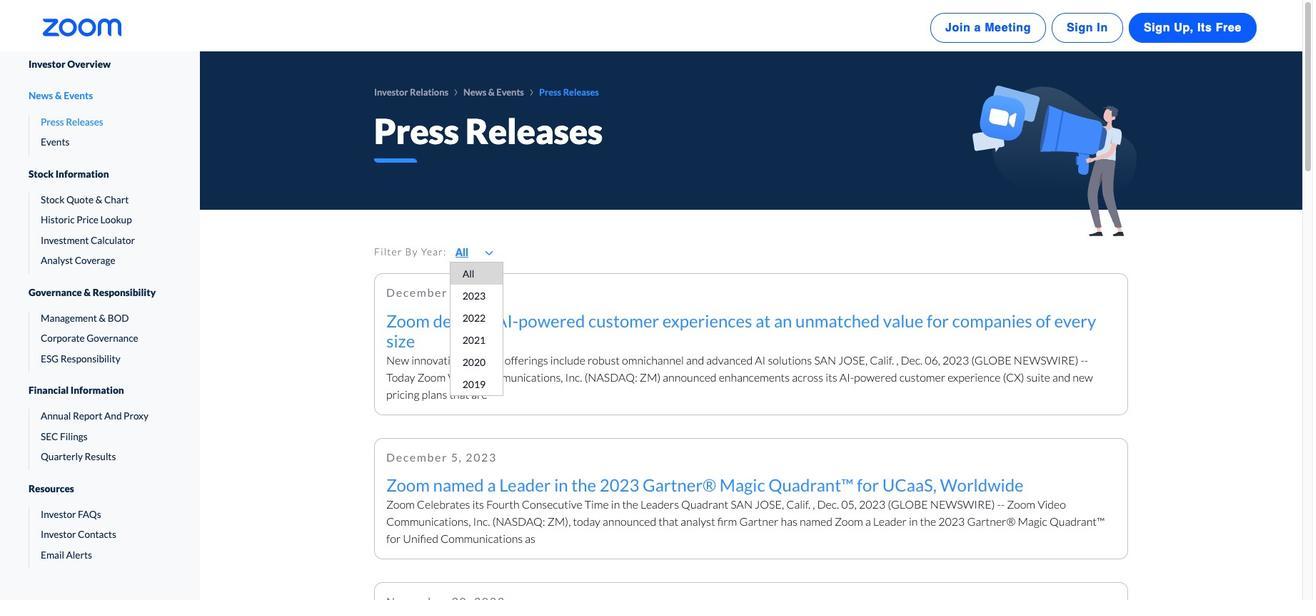 Task type: describe. For each thing, give the bounding box(es) containing it.
2 vertical spatial the
[[920, 515, 936, 529]]

december 6, 2023
[[386, 286, 497, 299]]

omnichannel
[[622, 354, 684, 367]]

investor relations
[[374, 86, 448, 98]]

product
[[464, 354, 503, 367]]

0 horizontal spatial gartner®
[[643, 475, 716, 496]]

& down "investor overview"
[[55, 90, 62, 102]]

1 vertical spatial and
[[1053, 371, 1071, 384]]

0 vertical spatial named
[[433, 475, 484, 496]]

stock information
[[29, 168, 109, 180]]

2020
[[463, 357, 486, 369]]

zoom delivers ai-powered customer experiences at an unmatched value for companies of every size new innovative product offerings include robust omnichannel and advanced ai solutions san jose, calif. , dec. 06, 2023 (globe newswire) -- today zoom video communications, inc. (nasdaq: zm) announced enhancements across its ai-powered customer experience (cx) suite and new pricing plans that are
[[386, 310, 1096, 401]]

celebrates
[[417, 498, 470, 511]]

investment calculator
[[41, 235, 135, 246]]

zoom delivers ai-powered customer experiences at an unmatched value for companies of every size link
[[386, 310, 1096, 352]]

calif. inside the zoom delivers ai-powered customer experiences at an unmatched value for companies of every size new innovative product offerings include robust omnichannel and advanced ai solutions san jose, calif. , dec. 06, 2023 (globe newswire) -- today zoom video communications, inc. (nasdaq: zm) announced enhancements across its ai-powered customer experience (cx) suite and new pricing plans that are
[[870, 354, 894, 367]]

its
[[1197, 21, 1212, 34]]

email
[[41, 550, 64, 561]]

financial information link
[[29, 372, 171, 410]]

up,
[[1174, 21, 1194, 34]]

every
[[1054, 310, 1096, 331]]

filter by year:
[[374, 247, 450, 258]]

investor for investor contacts
[[41, 529, 76, 541]]

ai
[[755, 354, 766, 367]]

2 horizontal spatial press
[[539, 86, 561, 98]]

lookup
[[100, 214, 132, 226]]

0 horizontal spatial press
[[41, 116, 64, 128]]

governance & responsibility
[[29, 287, 156, 298]]

corporate
[[41, 333, 85, 344]]

0 horizontal spatial magic
[[720, 475, 765, 496]]

historic
[[41, 214, 75, 226]]

meeting
[[985, 21, 1031, 34]]

(globe inside zoom named a leader in the 2023 gartner® magic quadrant™ for ucaas, worldwide zoom celebrates its fourth consecutive time in the leaders quadrant san jose, calif. , dec. 05, 2023 (globe newswire) -- zoom video communications, inc. (nasdaq: zm), today announced that analyst firm gartner has named zoom a leader in the 2023 gartner® magic quadrant™ for unified communications as
[[888, 498, 928, 511]]

analyst coverage link
[[29, 254, 171, 268]]

0 vertical spatial responsibility
[[93, 287, 156, 298]]

0 vertical spatial in
[[554, 475, 568, 496]]

companies
[[952, 310, 1032, 331]]

0 horizontal spatial news
[[29, 90, 53, 102]]

1 vertical spatial all
[[463, 268, 474, 280]]

1 horizontal spatial press
[[374, 111, 459, 152]]

quadrant
[[681, 498, 728, 511]]

1 vertical spatial quadrant™
[[1050, 515, 1105, 529]]

at
[[756, 310, 771, 331]]

newswire) inside the zoom delivers ai-powered customer experiences at an unmatched value for companies of every size new innovative product offerings include robust omnichannel and advanced ai solutions san jose, calif. , dec. 06, 2023 (globe newswire) -- today zoom video communications, inc. (nasdaq: zm) announced enhancements across its ai-powered customer experience (cx) suite and new pricing plans that are
[[1014, 354, 1079, 367]]

analyst
[[681, 515, 715, 529]]

new
[[1073, 371, 1093, 384]]

investor for investor relations
[[374, 86, 408, 98]]

that inside zoom named a leader in the 2023 gartner® magic quadrant™ for ucaas, worldwide zoom celebrates its fourth consecutive time in the leaders quadrant san jose, calif. , dec. 05, 2023 (globe newswire) -- zoom video communications, inc. (nasdaq: zm), today announced that analyst firm gartner has named zoom a leader in the 2023 gartner® magic quadrant™ for unified communications as
[[659, 515, 678, 529]]

sec filings link
[[29, 430, 171, 444]]

& up management & bod
[[84, 287, 91, 298]]

quarterly
[[41, 451, 83, 463]]

1 horizontal spatial news & events
[[463, 86, 524, 98]]

in
[[1097, 21, 1108, 34]]

worldwide
[[940, 475, 1024, 496]]

investor overview
[[29, 59, 111, 70]]

dec. inside zoom named a leader in the 2023 gartner® magic quadrant™ for ucaas, worldwide zoom celebrates its fourth consecutive time in the leaders quadrant san jose, calif. , dec. 05, 2023 (globe newswire) -- zoom video communications, inc. (nasdaq: zm), today announced that analyst firm gartner has named zoom a leader in the 2023 gartner® magic quadrant™ for unified communications as
[[817, 498, 839, 511]]

management & bod
[[41, 313, 129, 324]]

0 horizontal spatial customer
[[588, 310, 659, 331]]

management
[[41, 313, 97, 324]]

time
[[585, 498, 609, 511]]

zm)
[[640, 371, 661, 384]]

and inside annual report and proxy 'link'
[[104, 411, 122, 422]]

& left bod
[[99, 313, 106, 324]]

quarterly results link
[[29, 450, 171, 465]]

historic price lookup link
[[29, 213, 171, 228]]

esg responsibility link
[[29, 352, 171, 366]]

6,
[[451, 286, 462, 299]]

1 vertical spatial powered
[[854, 371, 897, 384]]

resources
[[29, 483, 74, 495]]

filings
[[60, 431, 88, 443]]

free
[[1216, 21, 1242, 34]]

jose, inside zoom named a leader in the 2023 gartner® magic quadrant™ for ucaas, worldwide zoom celebrates its fourth consecutive time in the leaders quadrant san jose, calif. , dec. 05, 2023 (globe newswire) -- zoom video communications, inc. (nasdaq: zm), today announced that analyst firm gartner has named zoom a leader in the 2023 gartner® magic quadrant™ for unified communications as
[[755, 498, 784, 511]]

zoom down 05,
[[835, 515, 863, 529]]

robust
[[588, 354, 620, 367]]

zoom up new
[[386, 310, 430, 331]]

relations
[[410, 86, 448, 98]]

announced inside the zoom delivers ai-powered customer experiences at an unmatched value for companies of every size new innovative product offerings include robust omnichannel and advanced ai solutions san jose, calif. , dec. 06, 2023 (globe newswire) -- today zoom video communications, inc. (nasdaq: zm) announced enhancements across its ai-powered customer experience (cx) suite and new pricing plans that are
[[663, 371, 717, 384]]

2 vertical spatial a
[[865, 515, 871, 529]]

financial information
[[29, 385, 124, 396]]

sign up, its free
[[1144, 21, 1242, 34]]

& right relations
[[488, 86, 495, 98]]

1 horizontal spatial ai-
[[840, 371, 854, 384]]

all link
[[450, 244, 503, 262]]

stock for stock information
[[29, 168, 54, 180]]

analyst coverage
[[41, 255, 115, 266]]

report
[[73, 411, 102, 422]]

quote
[[66, 194, 94, 206]]

governance & responsibility link
[[29, 274, 171, 311]]

of
[[1036, 310, 1051, 331]]

2023 inside the zoom delivers ai-powered customer experiences at an unmatched value for companies of every size new innovative product offerings include robust omnichannel and advanced ai solutions san jose, calif. , dec. 06, 2023 (globe newswire) -- today zoom video communications, inc. (nasdaq: zm) announced enhancements across its ai-powered customer experience (cx) suite and new pricing plans that are
[[943, 354, 969, 367]]

1 vertical spatial the
[[622, 498, 638, 511]]

san inside the zoom delivers ai-powered customer experiences at an unmatched value for companies of every size new innovative product offerings include robust omnichannel and advanced ai solutions san jose, calif. , dec. 06, 2023 (globe newswire) -- today zoom video communications, inc. (nasdaq: zm) announced enhancements across its ai-powered customer experience (cx) suite and new pricing plans that are
[[814, 354, 836, 367]]

information for report
[[71, 385, 124, 396]]

newswire) inside zoom named a leader in the 2023 gartner® magic quadrant™ for ucaas, worldwide zoom celebrates its fourth consecutive time in the leaders quadrant san jose, calif. , dec. 05, 2023 (globe newswire) -- zoom video communications, inc. (nasdaq: zm), today announced that analyst firm gartner has named zoom a leader in the 2023 gartner® magic quadrant™ for unified communications as
[[930, 498, 995, 511]]

financial
[[29, 385, 69, 396]]

sec filings
[[41, 431, 88, 443]]

include
[[550, 354, 585, 367]]

experiences
[[663, 310, 752, 331]]

unified
[[403, 532, 438, 546]]

0 vertical spatial governance
[[29, 287, 82, 298]]

2021
[[463, 334, 486, 347]]

zoom video communications, inc. logo image
[[43, 19, 121, 37]]

stock information link
[[29, 155, 171, 193]]

inc. inside the zoom delivers ai-powered customer experiences at an unmatched value for companies of every size new innovative product offerings include robust omnichannel and advanced ai solutions san jose, calif. , dec. 06, 2023 (globe newswire) -- today zoom video communications, inc. (nasdaq: zm) announced enhancements across its ai-powered customer experience (cx) suite and new pricing plans that are
[[565, 371, 582, 384]]

firm
[[717, 515, 737, 529]]

inc. inside zoom named a leader in the 2023 gartner® magic quadrant™ for ucaas, worldwide zoom celebrates its fourth consecutive time in the leaders quadrant san jose, calif. , dec. 05, 2023 (globe newswire) -- zoom video communications, inc. (nasdaq: zm), today announced that analyst firm gartner has named zoom a leader in the 2023 gartner® magic quadrant™ for unified communications as
[[473, 515, 490, 529]]

sec
[[41, 431, 58, 443]]

for for ucaas,
[[857, 475, 879, 496]]

bod
[[108, 313, 129, 324]]

jose, inside the zoom delivers ai-powered customer experiences at an unmatched value for companies of every size new innovative product offerings include robust omnichannel and advanced ai solutions san jose, calif. , dec. 06, 2023 (globe newswire) -- today zoom video communications, inc. (nasdaq: zm) announced enhancements across its ai-powered customer experience (cx) suite and new pricing plans that are
[[838, 354, 868, 367]]

, inside the zoom delivers ai-powered customer experiences at an unmatched value for companies of every size new innovative product offerings include robust omnichannel and advanced ai solutions san jose, calif. , dec. 06, 2023 (globe newswire) -- today zoom video communications, inc. (nasdaq: zm) announced enhancements across its ai-powered customer experience (cx) suite and new pricing plans that are
[[896, 354, 899, 367]]

gartner
[[739, 515, 779, 529]]

sign in
[[1067, 21, 1108, 34]]

its inside the zoom delivers ai-powered customer experiences at an unmatched value for companies of every size new innovative product offerings include robust omnichannel and advanced ai solutions san jose, calif. , dec. 06, 2023 (globe newswire) -- today zoom video communications, inc. (nasdaq: zm) announced enhancements across its ai-powered customer experience (cx) suite and new pricing plans that are
[[826, 371, 837, 384]]

2 vertical spatial in
[[909, 515, 918, 529]]

offerings
[[505, 354, 548, 367]]

investor faqs link
[[29, 508, 171, 522]]

across
[[792, 371, 823, 384]]

investor faqs
[[41, 509, 101, 521]]

2 vertical spatial for
[[386, 532, 401, 546]]

communications, inside the zoom delivers ai-powered customer experiences at an unmatched value for companies of every size new innovative product offerings include robust omnichannel and advanced ai solutions san jose, calif. , dec. 06, 2023 (globe newswire) -- today zoom video communications, inc. (nasdaq: zm) announced enhancements across its ai-powered customer experience (cx) suite and new pricing plans that are
[[479, 371, 563, 384]]

1 horizontal spatial news & events link
[[463, 86, 524, 98]]

press releases link
[[29, 115, 171, 129]]

governance inside "link"
[[87, 333, 138, 344]]

annual
[[41, 411, 71, 422]]

leaders
[[641, 498, 679, 511]]

0 vertical spatial leader
[[499, 475, 551, 496]]



Task type: vqa. For each thing, say whether or not it's contained in the screenshot.


Task type: locate. For each thing, give the bounding box(es) containing it.
1 vertical spatial magic
[[1018, 515, 1047, 529]]

news & events right relations
[[463, 86, 524, 98]]

investor up "email"
[[41, 529, 76, 541]]

chart
[[104, 194, 129, 206]]

calif. down value
[[870, 354, 894, 367]]

annual report and proxy
[[41, 411, 148, 422]]

year:
[[421, 247, 447, 258]]

1 december from the top
[[386, 286, 448, 299]]

zm),
[[547, 515, 571, 529]]

for right value
[[927, 310, 949, 331]]

1 horizontal spatial that
[[659, 515, 678, 529]]

zoom down worldwide
[[1007, 498, 1035, 511]]

calif. up has
[[786, 498, 811, 511]]

join a meeting link
[[930, 13, 1046, 43]]

0 horizontal spatial governance
[[29, 287, 82, 298]]

communications, inside zoom named a leader in the 2023 gartner® magic quadrant™ for ucaas, worldwide zoom celebrates its fourth consecutive time in the leaders quadrant san jose, calif. , dec. 05, 2023 (globe newswire) -- zoom video communications, inc. (nasdaq: zm), today announced that analyst firm gartner has named zoom a leader in the 2023 gartner® magic quadrant™ for unified communications as
[[386, 515, 471, 529]]

0 vertical spatial a
[[974, 21, 981, 34]]

0 vertical spatial gartner®
[[643, 475, 716, 496]]

1 vertical spatial leader
[[873, 515, 907, 529]]

investor down "resources"
[[41, 509, 76, 521]]

(cx)
[[1003, 371, 1024, 384]]

pricing
[[386, 388, 420, 401]]

investor for investor overview
[[29, 59, 65, 70]]

customer
[[588, 310, 659, 331], [899, 371, 946, 384]]

value
[[883, 310, 924, 331]]

0 vertical spatial powered
[[519, 310, 585, 331]]

1 vertical spatial named
[[800, 515, 833, 529]]

1 vertical spatial governance
[[87, 333, 138, 344]]

zoom
[[386, 310, 430, 331], [417, 371, 446, 384], [386, 475, 430, 496], [386, 498, 415, 511], [1007, 498, 1035, 511], [835, 515, 863, 529]]

0 vertical spatial jose,
[[838, 354, 868, 367]]

1 horizontal spatial communications,
[[479, 371, 563, 384]]

investor contacts
[[41, 529, 116, 541]]

1 horizontal spatial jose,
[[838, 354, 868, 367]]

all right year:
[[455, 247, 468, 259]]

communications
[[441, 532, 523, 546]]

today
[[386, 371, 415, 384]]

press releases
[[539, 86, 599, 98], [374, 111, 603, 152], [41, 116, 103, 128]]

1 horizontal spatial announced
[[663, 371, 717, 384]]

0 horizontal spatial for
[[386, 532, 401, 546]]

gartner® down worldwide
[[967, 515, 1016, 529]]

corporate governance link
[[29, 332, 171, 346]]

magic down worldwide
[[1018, 515, 1047, 529]]

are
[[472, 388, 487, 401]]

0 vertical spatial for
[[927, 310, 949, 331]]

sign for sign in
[[1067, 21, 1093, 34]]

1 vertical spatial december
[[386, 451, 448, 464]]

1 vertical spatial information
[[71, 385, 124, 396]]

calif.
[[870, 354, 894, 367], [786, 498, 811, 511]]

5,
[[451, 451, 462, 464]]

(nasdaq: down robust
[[585, 371, 637, 384]]

0 vertical spatial december
[[386, 286, 448, 299]]

announced down leaders
[[603, 515, 656, 529]]

0 horizontal spatial that
[[449, 388, 469, 401]]

esg
[[41, 353, 59, 365]]

information inside the stock information link
[[56, 168, 109, 180]]

1 vertical spatial san
[[731, 498, 753, 511]]

1 horizontal spatial news
[[463, 86, 486, 98]]

0 horizontal spatial sign
[[1067, 21, 1093, 34]]

1 horizontal spatial leader
[[873, 515, 907, 529]]

press releases inside 'press releases' link
[[41, 116, 103, 128]]

& left chart
[[95, 194, 102, 206]]

and left new
[[1053, 371, 1071, 384]]

today
[[573, 515, 600, 529]]

email alerts link
[[29, 548, 171, 563]]

, left 05,
[[813, 498, 815, 511]]

newswire) down worldwide
[[930, 498, 995, 511]]

0 horizontal spatial a
[[487, 475, 496, 496]]

named up 'celebrates'
[[433, 475, 484, 496]]

in
[[554, 475, 568, 496], [611, 498, 620, 511], [909, 515, 918, 529]]

for left unified
[[386, 532, 401, 546]]

analyst
[[41, 255, 73, 266]]

by
[[405, 247, 418, 258]]

its left fourth
[[472, 498, 484, 511]]

1 vertical spatial jose,
[[755, 498, 784, 511]]

0 horizontal spatial the
[[571, 475, 596, 496]]

0 vertical spatial calif.
[[870, 354, 894, 367]]

1 vertical spatial newswire)
[[930, 498, 995, 511]]

2022
[[463, 312, 486, 324]]

information
[[56, 168, 109, 180], [71, 385, 124, 396]]

information up quote
[[56, 168, 109, 180]]

0 horizontal spatial and
[[104, 411, 122, 422]]

leader down ucaas,
[[873, 515, 907, 529]]

as
[[525, 532, 536, 546]]

2 december from the top
[[386, 451, 448, 464]]

0 vertical spatial dec.
[[901, 354, 923, 367]]

(nasdaq:
[[585, 371, 637, 384], [492, 515, 545, 529]]

1 vertical spatial announced
[[603, 515, 656, 529]]

0 vertical spatial that
[[449, 388, 469, 401]]

annual report and proxy link
[[29, 410, 171, 424]]

that inside the zoom delivers ai-powered customer experiences at an unmatched value for companies of every size new innovative product offerings include robust omnichannel and advanced ai solutions san jose, calif. , dec. 06, 2023 (globe newswire) -- today zoom video communications, inc. (nasdaq: zm) announced enhancements across its ai-powered customer experience (cx) suite and new pricing plans that are
[[449, 388, 469, 401]]

inc.
[[565, 371, 582, 384], [473, 515, 490, 529]]

contacts
[[78, 529, 116, 541]]

investor left "overview"
[[29, 59, 65, 70]]

video
[[448, 371, 476, 384], [1038, 498, 1066, 511]]

san up firm
[[731, 498, 753, 511]]

0 vertical spatial all
[[455, 247, 468, 259]]

zoom named a leader in the 2023 gartner® magic quadrant™ for ucaas, worldwide link
[[386, 475, 1024, 496]]

investor relations link
[[374, 86, 448, 98]]

proxy
[[124, 411, 148, 422]]

1 vertical spatial gartner®
[[967, 515, 1016, 529]]

0 horizontal spatial news & events link
[[29, 77, 171, 115]]

information for quote
[[56, 168, 109, 180]]

(nasdaq: up as
[[492, 515, 545, 529]]

all down all "link"
[[463, 268, 474, 280]]

in down ucaas,
[[909, 515, 918, 529]]

announced
[[663, 371, 717, 384], [603, 515, 656, 529]]

2 horizontal spatial in
[[909, 515, 918, 529]]

(nasdaq: inside zoom named a leader in the 2023 gartner® magic quadrant™ for ucaas, worldwide zoom celebrates its fourth consecutive time in the leaders quadrant san jose, calif. , dec. 05, 2023 (globe newswire) -- zoom video communications, inc. (nasdaq: zm), today announced that analyst firm gartner has named zoom a leader in the 2023 gartner® magic quadrant™ for unified communications as
[[492, 515, 545, 529]]

, left 06,
[[896, 354, 899, 367]]

1 vertical spatial inc.
[[473, 515, 490, 529]]

1 horizontal spatial and
[[686, 354, 704, 367]]

historic price lookup
[[41, 214, 132, 226]]

1 vertical spatial for
[[857, 475, 879, 496]]

announced inside zoom named a leader in the 2023 gartner® magic quadrant™ for ucaas, worldwide zoom celebrates its fourth consecutive time in the leaders quadrant san jose, calif. , dec. 05, 2023 (globe newswire) -- zoom video communications, inc. (nasdaq: zm), today announced that analyst firm gartner has named zoom a leader in the 2023 gartner® magic quadrant™ for unified communications as
[[603, 515, 656, 529]]

1 vertical spatial responsibility
[[60, 353, 120, 365]]

filter
[[374, 247, 402, 258]]

experience
[[948, 371, 1001, 384]]

news & events link down "overview"
[[29, 77, 171, 115]]

0 horizontal spatial inc.
[[473, 515, 490, 529]]

sign
[[1067, 21, 1093, 34], [1144, 21, 1170, 34]]

powered up the include
[[519, 310, 585, 331]]

1 horizontal spatial calif.
[[870, 354, 894, 367]]

1 horizontal spatial named
[[800, 515, 833, 529]]

december for named
[[386, 451, 448, 464]]

1 horizontal spatial a
[[865, 515, 871, 529]]

zoom up unified
[[386, 498, 415, 511]]

information up annual report and proxy
[[71, 385, 124, 396]]

0 vertical spatial and
[[686, 354, 704, 367]]

responsibility up bod
[[93, 287, 156, 298]]

sign inside 'link'
[[1144, 21, 1170, 34]]

and left advanced
[[686, 354, 704, 367]]

ai- right 2022
[[496, 310, 519, 331]]

for left ucaas,
[[857, 475, 879, 496]]

results
[[85, 451, 116, 463]]

calif. inside zoom named a leader in the 2023 gartner® magic quadrant™ for ucaas, worldwide zoom celebrates its fourth consecutive time in the leaders quadrant san jose, calif. , dec. 05, 2023 (globe newswire) -- zoom video communications, inc. (nasdaq: zm), today announced that analyst firm gartner has named zoom a leader in the 2023 gartner® magic quadrant™ for unified communications as
[[786, 498, 811, 511]]

0 vertical spatial video
[[448, 371, 476, 384]]

for inside the zoom delivers ai-powered customer experiences at an unmatched value for companies of every size new innovative product offerings include robust omnichannel and advanced ai solutions san jose, calif. , dec. 06, 2023 (globe newswire) -- today zoom video communications, inc. (nasdaq: zm) announced enhancements across its ai-powered customer experience (cx) suite and new pricing plans that are
[[927, 310, 949, 331]]

0 vertical spatial ,
[[896, 354, 899, 367]]

its
[[826, 371, 837, 384], [472, 498, 484, 511]]

inc. down the include
[[565, 371, 582, 384]]

0 vertical spatial (nasdaq:
[[585, 371, 637, 384]]

2 horizontal spatial and
[[1053, 371, 1071, 384]]

1 horizontal spatial for
[[857, 475, 879, 496]]

for for companies
[[927, 310, 949, 331]]

2 horizontal spatial a
[[974, 21, 981, 34]]

the down ucaas,
[[920, 515, 936, 529]]

1 vertical spatial a
[[487, 475, 496, 496]]

video inside zoom named a leader in the 2023 gartner® magic quadrant™ for ucaas, worldwide zoom celebrates its fourth consecutive time in the leaders quadrant san jose, calif. , dec. 05, 2023 (globe newswire) -- zoom video communications, inc. (nasdaq: zm), today announced that analyst firm gartner has named zoom a leader in the 2023 gartner® magic quadrant™ for unified communications as
[[1038, 498, 1066, 511]]

coverage
[[75, 255, 115, 266]]

all inside all "link"
[[455, 247, 468, 259]]

sign for sign up, its free
[[1144, 21, 1170, 34]]

2019
[[463, 379, 486, 391]]

delivers
[[433, 310, 492, 331]]

the left leaders
[[622, 498, 638, 511]]

faqs
[[78, 509, 101, 521]]

2 sign from the left
[[1144, 21, 1170, 34]]

san inside zoom named a leader in the 2023 gartner® magic quadrant™ for ucaas, worldwide zoom celebrates its fourth consecutive time in the leaders quadrant san jose, calif. , dec. 05, 2023 (globe newswire) -- zoom video communications, inc. (nasdaq: zm), today announced that analyst firm gartner has named zoom a leader in the 2023 gartner® magic quadrant™ for unified communications as
[[731, 498, 753, 511]]

that down leaders
[[659, 515, 678, 529]]

named
[[433, 475, 484, 496], [800, 515, 833, 529]]

management & bod link
[[29, 311, 171, 326]]

2 vertical spatial and
[[104, 411, 122, 422]]

solutions
[[768, 354, 812, 367]]

1 horizontal spatial sign
[[1144, 21, 1170, 34]]

stock
[[29, 168, 54, 180], [41, 194, 65, 206]]

2 horizontal spatial for
[[927, 310, 949, 331]]

gartner®
[[643, 475, 716, 496], [967, 515, 1016, 529]]

1 sign from the left
[[1067, 21, 1093, 34]]

news & events link
[[29, 77, 171, 115], [463, 86, 524, 98]]

san up across
[[814, 354, 836, 367]]

named right has
[[800, 515, 833, 529]]

sign left up, at right
[[1144, 21, 1170, 34]]

zoom up plans
[[417, 371, 446, 384]]

consecutive
[[522, 498, 582, 511]]

governance down bod
[[87, 333, 138, 344]]

news right relations
[[463, 86, 486, 98]]

1 vertical spatial stock
[[41, 194, 65, 206]]

1 horizontal spatial magic
[[1018, 515, 1047, 529]]

december for delivers
[[386, 286, 448, 299]]

0 horizontal spatial news & events
[[29, 90, 93, 102]]

corporate governance
[[41, 333, 138, 344]]

in up consecutive
[[554, 475, 568, 496]]

and left proxy
[[104, 411, 122, 422]]

investor left relations
[[374, 86, 408, 98]]

announced right zm)
[[663, 371, 717, 384]]

0 horizontal spatial powered
[[519, 310, 585, 331]]

investor for investor faqs
[[41, 509, 76, 521]]

0 vertical spatial stock
[[29, 168, 54, 180]]

0 horizontal spatial jose,
[[755, 498, 784, 511]]

governance up management
[[29, 287, 82, 298]]

video inside the zoom delivers ai-powered customer experiences at an unmatched value for companies of every size new innovative product offerings include robust omnichannel and advanced ai solutions san jose, calif. , dec. 06, 2023 (globe newswire) -- today zoom video communications, inc. (nasdaq: zm) announced enhancements across its ai-powered customer experience (cx) suite and new pricing plans that are
[[448, 371, 476, 384]]

0 vertical spatial ai-
[[496, 310, 519, 331]]

stock for stock quote & chart
[[41, 194, 65, 206]]

(globe down ucaas,
[[888, 498, 928, 511]]

0 horizontal spatial video
[[448, 371, 476, 384]]

join
[[945, 21, 971, 34]]

0 vertical spatial san
[[814, 354, 836, 367]]

plans
[[422, 388, 447, 401]]

0 horizontal spatial dec.
[[817, 498, 839, 511]]

0 horizontal spatial quadrant™
[[769, 475, 854, 496]]

1 horizontal spatial (globe
[[971, 354, 1012, 367]]

stock quote & chart link
[[29, 193, 171, 207]]

1 vertical spatial video
[[1038, 498, 1066, 511]]

the up 'time'
[[571, 475, 596, 496]]

1 horizontal spatial dec.
[[901, 354, 923, 367]]

investor contacts link
[[29, 528, 171, 543]]

december 5, 2023
[[386, 451, 497, 464]]

1 horizontal spatial its
[[826, 371, 837, 384]]

communications, up unified
[[386, 515, 471, 529]]

0 vertical spatial magic
[[720, 475, 765, 496]]

(globe up "experience"
[[971, 354, 1012, 367]]

customer up robust
[[588, 310, 659, 331]]

dec. left 06,
[[901, 354, 923, 367]]

1 vertical spatial customer
[[899, 371, 946, 384]]

news down "investor overview"
[[29, 90, 53, 102]]

press releases image
[[973, 86, 1137, 236]]

december left 5,
[[386, 451, 448, 464]]

size
[[386, 331, 415, 352]]

powered down value
[[854, 371, 897, 384]]

zoom up 'celebrates'
[[386, 475, 430, 496]]

its inside zoom named a leader in the 2023 gartner® magic quadrant™ for ucaas, worldwide zoom celebrates its fourth consecutive time in the leaders quadrant san jose, calif. , dec. 05, 2023 (globe newswire) -- zoom video communications, inc. (nasdaq: zm), today announced that analyst firm gartner has named zoom a leader in the 2023 gartner® magic quadrant™ for unified communications as
[[472, 498, 484, 511]]

news & events down "investor overview"
[[29, 90, 93, 102]]

quarterly results
[[41, 451, 116, 463]]

1 horizontal spatial quadrant™
[[1050, 515, 1105, 529]]

in right 'time'
[[611, 498, 620, 511]]

0 vertical spatial customer
[[588, 310, 659, 331]]

dec. inside the zoom delivers ai-powered customer experiences at an unmatched value for companies of every size new innovative product offerings include robust omnichannel and advanced ai solutions san jose, calif. , dec. 06, 2023 (globe newswire) -- today zoom video communications, inc. (nasdaq: zm) announced enhancements across its ai-powered customer experience (cx) suite and new pricing plans that are
[[901, 354, 923, 367]]

leader up fourth
[[499, 475, 551, 496]]

(globe inside the zoom delivers ai-powered customer experiences at an unmatched value for companies of every size new innovative product offerings include robust omnichannel and advanced ai solutions san jose, calif. , dec. 06, 2023 (globe newswire) -- today zoom video communications, inc. (nasdaq: zm) announced enhancements across its ai-powered customer experience (cx) suite and new pricing plans that are
[[971, 354, 1012, 367]]

jose, up gartner on the right bottom of page
[[755, 498, 784, 511]]

newswire) up "suite"
[[1014, 354, 1079, 367]]

that
[[449, 388, 469, 401], [659, 515, 678, 529]]

gartner® up leaders
[[643, 475, 716, 496]]

0 vertical spatial the
[[571, 475, 596, 496]]

for
[[927, 310, 949, 331], [857, 475, 879, 496], [386, 532, 401, 546]]

responsibility down corporate governance
[[60, 353, 120, 365]]

1 vertical spatial its
[[472, 498, 484, 511]]

leader
[[499, 475, 551, 496], [873, 515, 907, 529]]

0 vertical spatial its
[[826, 371, 837, 384]]

sign left in on the right of page
[[1067, 21, 1093, 34]]

0 vertical spatial (globe
[[971, 354, 1012, 367]]

that left the are
[[449, 388, 469, 401]]

1 horizontal spatial gartner®
[[967, 515, 1016, 529]]

jose, down unmatched
[[838, 354, 868, 367]]

1 horizontal spatial video
[[1038, 498, 1066, 511]]

0 horizontal spatial ,
[[813, 498, 815, 511]]

december left 6,
[[386, 286, 448, 299]]

new
[[386, 354, 409, 367]]

join a meeting
[[945, 21, 1031, 34]]

price
[[77, 214, 99, 226]]

0 horizontal spatial named
[[433, 475, 484, 496]]

(globe
[[971, 354, 1012, 367], [888, 498, 928, 511]]

press
[[539, 86, 561, 98], [374, 111, 459, 152], [41, 116, 64, 128]]

magic up firm
[[720, 475, 765, 496]]

1 vertical spatial in
[[611, 498, 620, 511]]

powered
[[519, 310, 585, 331], [854, 371, 897, 384]]

an
[[774, 310, 792, 331]]

jose,
[[838, 354, 868, 367], [755, 498, 784, 511]]

news & events link right relations
[[463, 86, 524, 98]]

(nasdaq: inside the zoom delivers ai-powered customer experiences at an unmatched value for companies of every size new innovative product offerings include robust omnichannel and advanced ai solutions san jose, calif. , dec. 06, 2023 (globe newswire) -- today zoom video communications, inc. (nasdaq: zm) announced enhancements across its ai-powered customer experience (cx) suite and new pricing plans that are
[[585, 371, 637, 384]]

overview
[[67, 59, 111, 70]]

events link
[[29, 135, 171, 150]]

information inside financial information link
[[71, 385, 124, 396]]

2 horizontal spatial the
[[920, 515, 936, 529]]

sign up, its free link
[[1129, 13, 1257, 43]]

0 vertical spatial information
[[56, 168, 109, 180]]

customer down 06,
[[899, 371, 946, 384]]

0 horizontal spatial (globe
[[888, 498, 928, 511]]

inc. up communications
[[473, 515, 490, 529]]

1 horizontal spatial in
[[611, 498, 620, 511]]

1 vertical spatial that
[[659, 515, 678, 529]]

its right across
[[826, 371, 837, 384]]

ai- right across
[[840, 371, 854, 384]]

0 vertical spatial quadrant™
[[769, 475, 854, 496]]

0 horizontal spatial (nasdaq:
[[492, 515, 545, 529]]

dec. left 05,
[[817, 498, 839, 511]]

, inside zoom named a leader in the 2023 gartner® magic quadrant™ for ucaas, worldwide zoom celebrates its fourth consecutive time in the leaders quadrant san jose, calif. , dec. 05, 2023 (globe newswire) -- zoom video communications, inc. (nasdaq: zm), today announced that analyst firm gartner has named zoom a leader in the 2023 gartner® magic quadrant™ for unified communications as
[[813, 498, 815, 511]]

communications, down offerings
[[479, 371, 563, 384]]



